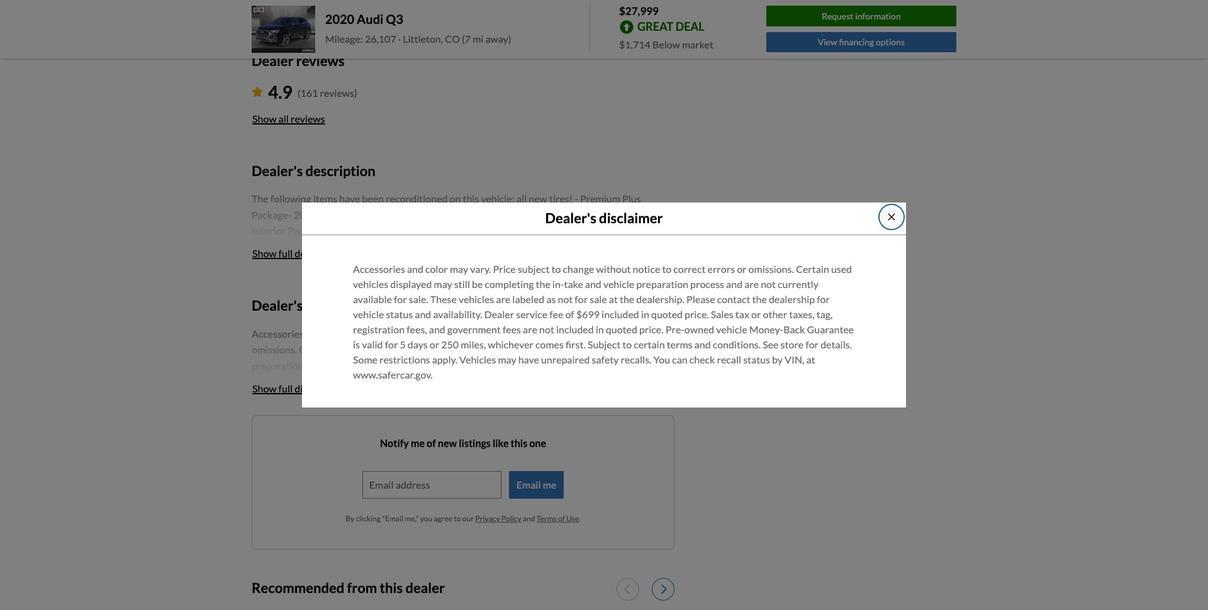 Task type: locate. For each thing, give the bounding box(es) containing it.
- left sport
[[622, 209, 626, 221]]

description up and
[[295, 248, 344, 260]]

a
[[381, 241, 386, 253]]

below
[[653, 38, 680, 50]]

of left use
[[558, 514, 565, 524]]

0 horizontal spatial status
[[386, 308, 413, 320]]

see left sale
[[573, 289, 589, 301]]

1 vertical spatial 5
[[400, 338, 406, 350]]

financing
[[839, 37, 875, 47]]

0 vertical spatial comes
[[346, 289, 374, 301]]

package for - premium plus package
[[252, 209, 288, 221]]

0 vertical spatial guarantee
[[535, 273, 582, 285]]

reviews up 4.9 (161 reviews) at the left top of the page
[[296, 53, 345, 70]]

1 vertical spatial have
[[519, 354, 539, 366]]

and right fees,
[[429, 323, 446, 335]]

guarantee down tag,
[[807, 323, 854, 335]]

fees,
[[407, 323, 427, 335]]

0 horizontal spatial included
[[556, 323, 594, 335]]

- inside - premium plus package
[[575, 193, 578, 205]]

0 horizontal spatial details.
[[631, 289, 663, 301]]

0 vertical spatial in
[[641, 308, 650, 320]]

dealer's inside dialog
[[546, 210, 597, 227]]

all down 4.9
[[279, 113, 289, 125]]

1 vertical spatial in
[[596, 323, 604, 335]]

0 horizontal spatial terms
[[477, 289, 503, 301]]

no right forth.
[[636, 257, 649, 269]]

money- down other
[[750, 323, 784, 335]]

2 show from the top
[[252, 248, 277, 260]]

in down $699
[[596, 323, 604, 335]]

availability.
[[433, 308, 483, 320]]

to right the agree
[[454, 514, 461, 524]]

1 horizontal spatial me
[[543, 479, 557, 491]]

of
[[312, 257, 321, 269], [566, 308, 575, 320], [427, 437, 436, 449], [558, 514, 565, 524]]

- left rotor
[[447, 225, 450, 237]]

dealer's disclaimer inside dialog
[[546, 210, 663, 227]]

close modal dealer's disclaimer image
[[887, 212, 897, 222]]

0 vertical spatial disclaimer
[[599, 210, 663, 227]]

this right like
[[511, 437, 528, 449]]

our left privacy
[[463, 514, 474, 524]]

for down registration at the bottom of the page
[[385, 338, 398, 350]]

me right the email
[[543, 479, 557, 491]]

1 no from the left
[[497, 257, 511, 269]]

0 horizontal spatial days
[[408, 338, 428, 350]]

days inside this vehicle includes a money-back guarantee* and passed our precise inspection process. best of all the price you see is the price you pay. no haggling. no back and forth. no pressure. and this price is so good it is guaranteed. *money-back guarantee is valid for 5 days or 250 miles, whichever comes first. subject to certain terms and conditions. see store for details. some restrictions apply.
[[639, 273, 659, 285]]

comes
[[346, 289, 374, 301], [536, 338, 564, 350]]

disclaimer inside dialog
[[599, 210, 663, 227]]

of right fee
[[566, 308, 575, 320]]

1 horizontal spatial details.
[[821, 338, 852, 350]]

.
[[579, 514, 581, 524]]

dealer's up 'following'
[[252, 162, 303, 179]]

1 horizontal spatial 5
[[631, 273, 637, 285]]

me right notify
[[411, 437, 425, 449]]

dealer reviews
[[252, 53, 345, 70]]

and up sale
[[585, 278, 602, 290]]

guarantee
[[535, 273, 582, 285], [807, 323, 854, 335]]

at right sale
[[609, 293, 618, 305]]

have inside accessories and color may vary. price subject to change without notice to correct errors or omissions. certain used vehicles displayed may still be completing the in-take and vehicle preparation process and are not currently available for sale. these vehicles are labeled as not for sale at the dealership. please contact the dealership for vehicle status and availability. dealer service fee of $699 included in quoted price. sales tax or other taxes, tag, registration fees, and government fees are not included in quoted price. pre-owned vehicle money-back guarantee is valid for 5 days or 250 miles, whichever comes first. subject to certain terms and conditions. see store for details. some restrictions apply. vehicles may have unrepaired safety recalls. you can check recall status by vin, at www.safercar.gov.
[[519, 354, 539, 366]]

guaranteed.
[[419, 273, 471, 285]]

market
[[682, 38, 714, 50]]

1 show from the top
[[252, 113, 277, 125]]

or right tax
[[752, 308, 761, 320]]

0 horizontal spatial guarantee
[[535, 273, 582, 285]]

of right notify
[[427, 437, 436, 449]]

2 vertical spatial disclaimer
[[295, 383, 340, 394]]

1 horizontal spatial new
[[529, 193, 548, 205]]

0 vertical spatial see
[[573, 289, 589, 301]]

1 horizontal spatial included
[[602, 308, 639, 320]]

back down haggling.
[[511, 273, 533, 285]]

or down availability.
[[430, 338, 440, 350]]

- for - rotor gray w/anthracite; leather seating surfaces
[[447, 225, 450, 237]]

1 horizontal spatial whichever
[[488, 338, 534, 350]]

certain up you
[[634, 338, 665, 350]]

- inside - rotor gray w/anthracite; leather seating surfaces
[[447, 225, 450, 237]]

price left "so"
[[333, 273, 355, 285]]

back down spoiler
[[423, 241, 444, 253]]

1 horizontal spatial see
[[763, 338, 779, 350]]

some up www.safercar.gov.
[[353, 354, 378, 366]]

to down guaranteed. at top
[[433, 289, 442, 301]]

0 horizontal spatial miles,
[[271, 289, 296, 301]]

0 horizontal spatial me
[[411, 437, 425, 449]]

our
[[549, 241, 565, 253], [463, 514, 474, 524]]

1 horizontal spatial dealer
[[484, 308, 514, 320]]

rear
[[393, 225, 414, 237]]

1 vertical spatial some
[[353, 354, 378, 366]]

and up price
[[499, 241, 515, 253]]

2 vertical spatial show
[[252, 383, 277, 394]]

3 show from the top
[[252, 383, 277, 394]]

1 full from the top
[[279, 248, 293, 260]]

1 vertical spatial back
[[511, 273, 533, 285]]

terms up the can
[[667, 338, 693, 350]]

terms inside this vehicle includes a money-back guarantee* and passed our precise inspection process. best of all the price you see is the price you pay. no haggling. no back and forth. no pressure. and this price is so good it is guaranteed. *money-back guarantee is valid for 5 days or 250 miles, whichever comes first. subject to certain terms and conditions. see store for details. some restrictions apply.
[[477, 289, 503, 301]]

full
[[279, 248, 293, 260], [279, 383, 293, 394]]

conditions. inside accessories and color may vary. price subject to change without notice to correct errors or omissions. certain used vehicles displayed may still be completing the in-take and vehicle preparation process and are not currently available for sale. these vehicles are labeled as not for sale at the dealership. please contact the dealership for vehicle status and availability. dealer service fee of $699 included in quoted price. sales tax or other taxes, tag, registration fees, and government fees are not included in quoted price. pre-owned vehicle money-back guarantee is valid for 5 days or 250 miles, whichever comes first. subject to certain terms and conditions. see store for details. some restrictions apply. vehicles may have unrepaired safety recalls. you can check recall status by vin, at www.safercar.gov.
[[713, 338, 761, 350]]

0 horizontal spatial 250
[[252, 289, 269, 301]]

0 vertical spatial 5
[[631, 273, 637, 285]]

valid inside this vehicle includes a money-back guarantee* and passed our precise inspection process. best of all the price you see is the price you pay. no haggling. no back and forth. no pressure. and this price is so good it is guaranteed. *money-back guarantee is valid for 5 days or 250 miles, whichever comes first. subject to certain terms and conditions. see store for details. some restrictions apply.
[[593, 273, 614, 285]]

of inside accessories and color may vary. price subject to change without notice to correct errors or omissions. certain used vehicles displayed may still be completing the in-take and vehicle preparation process and are not currently available for sale. these vehicles are labeled as not for sale at the dealership. please contact the dealership for vehicle status and availability. dealer service fee of $699 included in quoted price. sales tax or other taxes, tag, registration fees, and government fees are not included in quoted price. pre-owned vehicle money-back guarantee is valid for 5 days or 250 miles, whichever comes first. subject to certain terms and conditions. see store for details. some restrictions apply. vehicles may have unrepaired safety recalls. you can check recall status by vin, at www.safercar.gov.
[[566, 308, 575, 320]]

the up guaranteed. at top
[[419, 257, 434, 269]]

0 horizontal spatial subject
[[398, 289, 431, 301]]

0 horizontal spatial certain
[[444, 289, 475, 301]]

is down registration at the bottom of the page
[[353, 338, 360, 350]]

1 vertical spatial first.
[[566, 338, 586, 350]]

guarantee up as
[[535, 273, 582, 285]]

full inside button
[[279, 248, 293, 260]]

Email address email field
[[363, 472, 501, 498]]

see up by
[[763, 338, 779, 350]]

1 vertical spatial miles,
[[461, 338, 486, 350]]

2 horizontal spatial no
[[636, 257, 649, 269]]

2020 audi q3 image
[[252, 5, 315, 53]]

1 horizontal spatial status
[[744, 354, 771, 366]]

- down tires!
[[557, 209, 561, 221]]

0 horizontal spatial comes
[[346, 289, 374, 301]]

items
[[313, 193, 338, 205]]

$1,714
[[619, 38, 651, 50]]

0 horizontal spatial have
[[339, 193, 360, 205]]

surfaces
[[252, 241, 290, 253]]

package inside - sport interior package
[[288, 225, 324, 237]]

price. up owned at the right
[[685, 308, 709, 320]]

recommended from this dealer
[[252, 580, 445, 597]]

price
[[493, 263, 516, 275]]

- premium plus package
[[252, 193, 641, 221]]

0 horizontal spatial apply.
[[331, 306, 356, 318]]

2 horizontal spatial back
[[784, 323, 805, 335]]

terms
[[477, 289, 503, 301], [667, 338, 693, 350]]

all right best
[[323, 257, 333, 269]]

store
[[591, 289, 614, 301], [781, 338, 804, 350]]

scroll right image
[[662, 584, 667, 595]]

show full description button
[[252, 240, 345, 268]]

valid
[[593, 273, 614, 285], [362, 338, 383, 350]]

preparation
[[637, 278, 689, 290]]

great
[[638, 19, 674, 33]]

vehicles up available
[[353, 278, 389, 290]]

is right take
[[584, 273, 591, 285]]

1 vertical spatial days
[[408, 338, 428, 350]]

1 vertical spatial 250
[[441, 338, 459, 350]]

passed
[[517, 241, 547, 253]]

1 horizontal spatial quoted
[[651, 308, 683, 320]]

0 vertical spatial at
[[609, 293, 618, 305]]

description up items
[[306, 162, 376, 179]]

start
[[365, 225, 387, 237]]

1 vertical spatial new
[[438, 437, 457, 449]]

conditions. inside this vehicle includes a money-back guarantee* and passed our precise inspection process. best of all the price you see is the price you pay. no haggling. no back and forth. no pressure. and this price is so good it is guaranteed. *money-back guarantee is valid for 5 days or 250 miles, whichever comes first. subject to certain terms and conditions. see store for details. some restrictions apply.
[[523, 289, 572, 301]]

0 vertical spatial price.
[[685, 308, 709, 320]]

this
[[463, 193, 479, 205], [314, 273, 331, 285], [511, 437, 528, 449], [380, 580, 403, 597]]

wheel
[[311, 209, 340, 221]]

first. down good
[[376, 289, 396, 301]]

valid inside accessories and color may vary. price subject to change without notice to correct errors or omissions. certain used vehicles displayed may still be completing the in-take and vehicle preparation process and are not currently available for sale. these vehicles are labeled as not for sale at the dealership. please contact the dealership for vehicle status and availability. dealer service fee of $699 included in quoted price. sales tax or other taxes, tag, registration fees, and government fees are not included in quoted price. pre-owned vehicle money-back guarantee is valid for 5 days or 250 miles, whichever comes first. subject to certain terms and conditions. see store for details. some restrictions apply. vehicles may have unrepaired safety recalls. you can check recall status by vin, at www.safercar.gov.
[[362, 338, 383, 350]]

package for - 20" wheel package
[[342, 209, 379, 221]]

money- inside this vehicle includes a money-back guarantee* and passed our precise inspection process. best of all the price you see is the price you pay. no haggling. no back and forth. no pressure. and this price is so good it is guaranteed. *money-back guarantee is valid for 5 days or 250 miles, whichever comes first. subject to certain terms and conditions. see store for details. some restrictions apply.
[[388, 241, 423, 253]]

full inside button
[[279, 383, 293, 394]]

may right the vehicles
[[498, 354, 517, 366]]

sale
[[590, 293, 607, 305]]

2 vertical spatial may
[[498, 354, 517, 366]]

notify me of new listings like this one
[[380, 437, 546, 449]]

at right vin,
[[807, 354, 816, 366]]

2 vertical spatial back
[[784, 323, 805, 335]]

displayed
[[391, 278, 432, 290]]

for up $699
[[575, 293, 588, 305]]

email me
[[517, 479, 557, 491]]

0 vertical spatial money-
[[388, 241, 423, 253]]

2 vertical spatial all
[[323, 257, 333, 269]]

new left listings
[[438, 437, 457, 449]]

show full disclaimer
[[252, 383, 340, 394]]

dealer's disclaimer down premium
[[546, 210, 663, 227]]

vehicles
[[353, 278, 389, 290], [459, 293, 494, 305]]

all
[[279, 113, 289, 125], [517, 193, 527, 205], [323, 257, 333, 269]]

0 vertical spatial full
[[279, 248, 293, 260]]

store up $699
[[591, 289, 614, 301]]

250 down the government
[[441, 338, 459, 350]]

deal
[[676, 19, 705, 33]]

seating
[[603, 225, 636, 237]]

see
[[394, 257, 409, 269]]

terms of use link
[[537, 514, 579, 524]]

- inside - sport interior package
[[622, 209, 626, 221]]

not right as
[[558, 293, 573, 305]]

0 vertical spatial certain
[[444, 289, 475, 301]]

1 horizontal spatial terms
[[667, 338, 693, 350]]

agree
[[434, 514, 453, 524]]

full for description
[[279, 248, 293, 260]]

1 vertical spatial restrictions
[[380, 354, 430, 366]]

0 vertical spatial terms
[[477, 289, 503, 301]]

status left by
[[744, 354, 771, 366]]

pay.
[[478, 257, 495, 269]]

you down the guarantee*
[[460, 257, 476, 269]]

reviews
[[296, 53, 345, 70], [291, 113, 325, 125]]

see inside this vehicle includes a money-back guarantee* and passed our precise inspection process. best of all the price you see is the price you pay. no haggling. no back and forth. no pressure. and this price is so good it is guaranteed. *money-back guarantee is valid for 5 days or 250 miles, whichever comes first. subject to certain terms and conditions. see store for details. some restrictions apply.
[[573, 289, 589, 301]]

0 horizontal spatial are
[[496, 293, 511, 305]]

see inside accessories and color may vary. price subject to change without notice to correct errors or omissions. certain used vehicles displayed may still be completing the in-take and vehicle preparation process and are not currently available for sale. these vehicles are labeled as not for sale at the dealership. please contact the dealership for vehicle status and availability. dealer service fee of $699 included in quoted price. sales tax or other taxes, tag, registration fees, and government fees are not included in quoted price. pre-owned vehicle money-back guarantee is valid for 5 days or 250 miles, whichever comes first. subject to certain terms and conditions. see store for details. some restrictions apply. vehicles may have unrepaired safety recalls. you can check recall status by vin, at www.safercar.gov.
[[763, 338, 779, 350]]

2 vertical spatial dealer's
[[252, 297, 303, 314]]

1 horizontal spatial conditions.
[[713, 338, 761, 350]]

package up interior
[[252, 209, 288, 221]]

2020
[[325, 12, 355, 27]]

is right the "see" on the left top of page
[[411, 257, 418, 269]]

leather
[[563, 209, 597, 221], [567, 225, 601, 237]]

scroll left image
[[624, 584, 630, 595]]

show inside "button"
[[252, 113, 277, 125]]

0 horizontal spatial whichever
[[298, 289, 344, 301]]

rotor
[[452, 225, 478, 237]]

information
[[856, 11, 901, 21]]

are down completing
[[496, 293, 511, 305]]

0 horizontal spatial valid
[[362, 338, 383, 350]]

great deal
[[638, 19, 705, 33]]

show inside button
[[252, 248, 277, 260]]

1 horizontal spatial 250
[[441, 338, 459, 350]]

0 vertical spatial dealer
[[252, 53, 294, 70]]

- left 20" at left top
[[288, 209, 292, 221]]

full for disclaimer
[[279, 383, 293, 394]]

vehicle
[[310, 241, 341, 253], [604, 278, 635, 290], [353, 308, 384, 320], [717, 323, 748, 335]]

- mythos black metallic - leather seats
[[454, 209, 622, 221]]

restrictions inside this vehicle includes a money-back guarantee* and passed our precise inspection process. best of all the price you see is the price you pay. no haggling. no back and forth. no pressure. and this price is so good it is guaranteed. *money-back guarantee is valid for 5 days or 250 miles, whichever comes first. subject to certain terms and conditions. see store for details. some restrictions apply.
[[278, 306, 329, 318]]

apply. left the vehicles
[[432, 354, 458, 366]]

- for - 20" wheel package
[[288, 209, 292, 221]]

restrictions down and
[[278, 306, 329, 318]]

miles, inside this vehicle includes a money-back guarantee* and passed our precise inspection process. best of all the price you see is the price you pay. no haggling. no back and forth. no pressure. and this price is so good it is guaranteed. *money-back guarantee is valid for 5 days or 250 miles, whichever comes first. subject to certain terms and conditions. see store for details. some restrictions apply.
[[271, 289, 296, 301]]

used
[[831, 263, 852, 275]]

1 horizontal spatial in
[[641, 308, 650, 320]]

privacy
[[475, 514, 500, 524]]

- sport interior package
[[252, 209, 652, 237]]

days down fees,
[[408, 338, 428, 350]]

1 vertical spatial dealer
[[484, 308, 514, 320]]

tax
[[736, 308, 750, 320]]

our inside this vehicle includes a money-back guarantee* and passed our precise inspection process. best of all the price you see is the price you pay. no haggling. no back and forth. no pressure. and this price is so good it is guaranteed. *money-back guarantee is valid for 5 days or 250 miles, whichever comes first. subject to certain terms and conditions. see store for details. some restrictions apply.
[[549, 241, 565, 253]]

0 vertical spatial me
[[411, 437, 425, 449]]

0 vertical spatial restrictions
[[278, 306, 329, 318]]

dealer's disclaimer down and
[[252, 297, 369, 314]]

leather inside - rotor gray w/anthracite; leather seating surfaces
[[567, 225, 601, 237]]

me inside button
[[543, 479, 557, 491]]

completing
[[485, 278, 534, 290]]

- right tires!
[[575, 193, 578, 205]]

1 vertical spatial quoted
[[606, 323, 638, 335]]

1 horizontal spatial some
[[353, 354, 378, 366]]

have up the - 20" wheel package
[[339, 193, 360, 205]]

2 horizontal spatial you
[[460, 257, 476, 269]]

other
[[763, 308, 788, 320]]

1 vertical spatial see
[[763, 338, 779, 350]]

disclaimer inside button
[[295, 383, 340, 394]]

disclaimer
[[599, 210, 663, 227], [306, 297, 369, 314], [295, 383, 340, 394]]

(161
[[298, 87, 318, 99]]

1 vertical spatial subject
[[588, 338, 621, 350]]

sales
[[711, 308, 734, 320]]

and down sale.
[[415, 308, 431, 320]]

or up dealership.
[[661, 273, 670, 285]]

and
[[499, 241, 515, 253], [591, 257, 608, 269], [407, 263, 424, 275], [585, 278, 602, 290], [727, 278, 743, 290], [505, 289, 521, 301], [415, 308, 431, 320], [429, 323, 446, 335], [695, 338, 711, 350], [523, 514, 535, 524]]

valid down registration at the bottom of the page
[[362, 338, 383, 350]]

registration
[[353, 323, 405, 335]]

0 vertical spatial first.
[[376, 289, 396, 301]]

0 horizontal spatial vehicles
[[353, 278, 389, 290]]

0 vertical spatial subject
[[398, 289, 431, 301]]

new up - mythos black metallic - leather seats at the top of the page
[[529, 193, 548, 205]]

details. down notice
[[631, 289, 663, 301]]

1 horizontal spatial you
[[420, 514, 433, 524]]

days up dealership.
[[639, 273, 659, 285]]

request information button
[[766, 6, 957, 26]]

apply. inside accessories and color may vary. price subject to change without notice to correct errors or omissions. certain used vehicles displayed may still be completing the in-take and vehicle preparation process and are not currently available for sale. these vehicles are labeled as not for sale at the dealership. please contact the dealership for vehicle status and availability. dealer service fee of $699 included in quoted price. sales tax or other taxes, tag, registration fees, and government fees are not included in quoted price. pre-owned vehicle money-back guarantee is valid for 5 days or 250 miles, whichever comes first. subject to certain terms and conditions. see store for details. some restrictions apply. vehicles may have unrepaired safety recalls. you can check recall status by vin, at www.safercar.gov.
[[432, 354, 458, 366]]

comes down "so"
[[346, 289, 374, 301]]

to up preparation
[[662, 263, 672, 275]]

0 horizontal spatial 5
[[400, 338, 406, 350]]

view financing options button
[[766, 32, 957, 53]]

1 horizontal spatial all
[[323, 257, 333, 269]]

1 horizontal spatial valid
[[593, 273, 614, 285]]

leather up precise
[[567, 225, 601, 237]]

subject down it
[[398, 289, 431, 301]]

1 vertical spatial whichever
[[488, 338, 534, 350]]

as
[[547, 293, 556, 305]]

package
[[252, 209, 288, 221], [342, 209, 379, 221], [288, 225, 324, 237]]

status up fees,
[[386, 308, 413, 320]]

are
[[745, 278, 759, 290], [496, 293, 511, 305], [523, 323, 538, 335]]

no right pay.
[[497, 257, 511, 269]]

of inside this vehicle includes a money-back guarantee* and passed our precise inspection process. best of all the price you see is the price you pay. no haggling. no back and forth. no pressure. and this price is so good it is guaranteed. *money-back guarantee is valid for 5 days or 250 miles, whichever comes first. subject to certain terms and conditions. see store for details. some restrictions apply.
[[312, 257, 321, 269]]

show all reviews button
[[252, 105, 326, 133]]

conditions. up recall
[[713, 338, 761, 350]]

0 horizontal spatial store
[[591, 289, 614, 301]]

miles, down 'pressure.' in the left of the page
[[271, 289, 296, 301]]

show inside button
[[252, 383, 277, 394]]

dealer up fees
[[484, 308, 514, 320]]

keyless
[[330, 225, 363, 237]]

0 horizontal spatial see
[[573, 289, 589, 301]]

5 down forth.
[[631, 273, 637, 285]]

price.
[[685, 308, 709, 320], [640, 323, 664, 335]]

some inside accessories and color may vary. price subject to change without notice to correct errors or omissions. certain used vehicles displayed may still be completing the in-take and vehicle preparation process and are not currently available for sale. these vehicles are labeled as not for sale at the dealership. please contact the dealership for vehicle status and availability. dealer service fee of $699 included in quoted price. sales tax or other taxes, tag, registration fees, and government fees are not included in quoted price. pre-owned vehicle money-back guarantee is valid for 5 days or 250 miles, whichever comes first. subject to certain terms and conditions. see store for details. some restrictions apply. vehicles may have unrepaired safety recalls. you can check recall status by vin, at www.safercar.gov.
[[353, 354, 378, 366]]

5 down registration at the bottom of the page
[[400, 338, 406, 350]]

so
[[366, 273, 376, 285]]

see
[[573, 289, 589, 301], [763, 338, 779, 350]]

*money-
[[473, 273, 512, 285]]

fee
[[550, 308, 564, 320]]

process
[[691, 278, 725, 290]]

0 horizontal spatial price.
[[640, 323, 664, 335]]

leather down tires!
[[563, 209, 597, 221]]

still
[[454, 278, 470, 290]]

1 vertical spatial our
[[463, 514, 474, 524]]

back inside accessories and color may vary. price subject to change without notice to correct errors or omissions. certain used vehicles displayed may still be completing the in-take and vehicle preparation process and are not currently available for sale. these vehicles are labeled as not for sale at the dealership. please contact the dealership for vehicle status and availability. dealer service fee of $699 included in quoted price. sales tax or other taxes, tag, registration fees, and government fees are not included in quoted price. pre-owned vehicle money-back guarantee is valid for 5 days or 250 miles, whichever comes first. subject to certain terms and conditions. see store for details. some restrictions apply. vehicles may have unrepaired safety recalls. you can check recall status by vin, at www.safercar.gov.
[[784, 323, 805, 335]]

not down fee
[[540, 323, 555, 335]]

our right passed
[[549, 241, 565, 253]]

process.
[[252, 257, 288, 269]]

1 vertical spatial dealer's
[[546, 210, 597, 227]]

some down 'pressure.' in the left of the page
[[252, 306, 276, 318]]

1 vertical spatial money-
[[750, 323, 784, 335]]

show for dealer's description
[[252, 248, 277, 260]]

1 vertical spatial description
[[295, 248, 344, 260]]

package inside - premium plus package
[[252, 209, 288, 221]]

1 horizontal spatial are
[[523, 323, 538, 335]]

options
[[876, 37, 905, 47]]

4.9 (161 reviews)
[[268, 81, 357, 103]]

restrictions up www.safercar.gov.
[[380, 354, 430, 366]]

first. up unrepaired
[[566, 338, 586, 350]]

0 horizontal spatial back
[[423, 241, 444, 253]]

1 vertical spatial reviews
[[291, 113, 325, 125]]

subject
[[518, 263, 550, 275]]

unrepaired
[[541, 354, 590, 366]]

2 full from the top
[[279, 383, 293, 394]]

or right errors
[[737, 263, 747, 275]]



Task type: vqa. For each thing, say whether or not it's contained in the screenshot.
costs
no



Task type: describe. For each thing, give the bounding box(es) containing it.
to up in- in the left top of the page
[[552, 263, 561, 275]]

dealer
[[406, 580, 445, 597]]

5 inside this vehicle includes a money-back guarantee* and passed our precise inspection process. best of all the price you see is the price you pay. no haggling. no back and forth. no pressure. and this price is so good it is guaranteed. *money-back guarantee is valid for 5 days or 250 miles, whichever comes first. subject to certain terms and conditions. see store for details. some restrictions apply.
[[631, 273, 637, 285]]

0 vertical spatial quoted
[[651, 308, 683, 320]]

me,"
[[405, 514, 419, 524]]

vary.
[[470, 263, 491, 275]]

me for email
[[543, 479, 557, 491]]

0 vertical spatial have
[[339, 193, 360, 205]]

20"
[[294, 209, 309, 221]]

restrictions inside accessories and color may vary. price subject to change without notice to correct errors or omissions. certain used vehicles displayed may still be completing the in-take and vehicle preparation process and are not currently available for sale. these vehicles are labeled as not for sale at the dealership. please contact the dealership for vehicle status and availability. dealer service fee of $699 included in quoted price. sales tax or other taxes, tag, registration fees, and government fees are not included in quoted price. pre-owned vehicle money-back guarantee is valid for 5 days or 250 miles, whichever comes first. subject to certain terms and conditions. see store for details. some restrictions apply. vehicles may have unrepaired safety recalls. you can check recall status by vin, at www.safercar.gov.
[[380, 354, 430, 366]]

the down 'includes'
[[335, 257, 349, 269]]

available
[[353, 293, 392, 305]]

certain
[[796, 263, 830, 275]]

0 vertical spatial description
[[306, 162, 376, 179]]

0 vertical spatial vehicles
[[353, 278, 389, 290]]

show all reviews
[[252, 113, 325, 125]]

sport
[[628, 209, 652, 221]]

good
[[378, 273, 400, 285]]

metallic
[[521, 209, 557, 221]]

first. inside accessories and color may vary. price subject to change without notice to correct errors or omissions. certain used vehicles displayed may still be completing the in-take and vehicle preparation process and are not currently available for sale. these vehicles are labeled as not for sale at the dealership. please contact the dealership for vehicle status and availability. dealer service fee of $699 included in quoted price. sales tax or other taxes, tag, registration fees, and government fees are not included in quoted price. pre-owned vehicle money-back guarantee is valid for 5 days or 250 miles, whichever comes first. subject to certain terms and conditions. see store for details. some restrictions apply. vehicles may have unrepaired safety recalls. you can check recall status by vin, at www.safercar.gov.
[[566, 338, 586, 350]]

accessories
[[353, 263, 405, 275]]

comes inside this vehicle includes a money-back guarantee* and passed our precise inspection process. best of all the price you see is the price you pay. no haggling. no back and forth. no pressure. and this price is so good it is guaranteed. *money-back guarantee is valid for 5 days or 250 miles, whichever comes first. subject to certain terms and conditions. see store for details. some restrictions apply.
[[346, 289, 374, 301]]

by
[[346, 514, 354, 524]]

for right sale
[[616, 289, 629, 301]]

me for notify
[[411, 437, 425, 449]]

3 no from the left
[[636, 257, 649, 269]]

is right it
[[410, 273, 417, 285]]

this right from
[[380, 580, 403, 597]]

certain inside accessories and color may vary. price subject to change without notice to correct errors or omissions. certain used vehicles displayed may still be completing the in-take and vehicle preparation process and are not currently available for sale. these vehicles are labeled as not for sale at the dealership. please contact the dealership for vehicle status and availability. dealer service fee of $699 included in quoted price. sales tax or other taxes, tag, registration fees, and government fees are not included in quoted price. pre-owned vehicle money-back guarantee is valid for 5 days or 250 miles, whichever comes first. subject to certain terms and conditions. see store for details. some restrictions apply. vehicles may have unrepaired safety recalls. you can check recall status by vin, at www.safercar.gov.
[[634, 338, 665, 350]]

for up tag,
[[817, 293, 830, 305]]

- for - mythos black metallic - leather seats
[[454, 209, 458, 221]]

the
[[252, 193, 269, 205]]

vehicle inside this vehicle includes a money-back guarantee* and passed our precise inspection process. best of all the price you see is the price you pay. no haggling. no back and forth. no pressure. and this price is so good it is guaranteed. *money-back guarantee is valid for 5 days or 250 miles, whichever comes first. subject to certain terms and conditions. see store for details. some restrictions apply.
[[310, 241, 341, 253]]

dealer's disclaimer dialog
[[302, 203, 906, 408]]

2 no from the left
[[554, 257, 567, 269]]

to up recalls.
[[623, 338, 632, 350]]

0 vertical spatial back
[[423, 241, 444, 253]]

seats
[[599, 209, 622, 221]]

recall
[[717, 354, 742, 366]]

0 horizontal spatial in
[[596, 323, 604, 335]]

0 vertical spatial leather
[[563, 209, 597, 221]]

view financing options
[[818, 37, 905, 47]]

money- inside accessories and color may vary. price subject to change without notice to correct errors or omissions. certain used vehicles displayed may still be completing the in-take and vehicle preparation process and are not currently available for sale. these vehicles are labeled as not for sale at the dealership. please contact the dealership for vehicle status and availability. dealer service fee of $699 included in quoted price. sales tax or other taxes, tag, registration fees, and government fees are not included in quoted price. pre-owned vehicle money-back guarantee is valid for 5 days or 250 miles, whichever comes first. subject to certain terms and conditions. see store for details. some restrictions apply. vehicles may have unrepaired safety recalls. you can check recall status by vin, at www.safercar.gov.
[[750, 323, 784, 335]]

q3
[[386, 12, 403, 27]]

guarantee inside accessories and color may vary. price subject to change without notice to correct errors or omissions. certain used vehicles displayed may still be completing the in-take and vehicle preparation process and are not currently available for sale. these vehicles are labeled as not for sale at the dealership. please contact the dealership for vehicle status and availability. dealer service fee of $699 included in quoted price. sales tax or other taxes, tag, registration fees, and government fees are not included in quoted price. pre-owned vehicle money-back guarantee is valid for 5 days or 250 miles, whichever comes first. subject to certain terms and conditions. see store for details. some restrictions apply. vehicles may have unrepaired safety recalls. you can check recall status by vin, at www.safercar.gov.
[[807, 323, 854, 335]]

package for - sport interior package
[[288, 225, 324, 237]]

1 horizontal spatial vehicles
[[459, 293, 494, 305]]

1 vertical spatial are
[[496, 293, 511, 305]]

vehicles
[[460, 354, 496, 366]]

- for - sport interior package
[[622, 209, 626, 221]]

5 inside accessories and color may vary. price subject to change without notice to correct errors or omissions. certain used vehicles displayed may still be completing the in-take and vehicle preparation process and are not currently available for sale. these vehicles are labeled as not for sale at the dealership. please contact the dealership for vehicle status and availability. dealer service fee of $699 included in quoted price. sales tax or other taxes, tag, registration fees, and government fees are not included in quoted price. pre-owned vehicle money-back guarantee is valid for 5 days or 250 miles, whichever comes first. subject to certain terms and conditions. see store for details. some restrictions apply. vehicles may have unrepaired safety recalls. you can check recall status by vin, at www.safercar.gov.
[[400, 338, 406, 350]]

mythos
[[460, 209, 493, 221]]

gray
[[479, 225, 501, 237]]

check
[[690, 354, 715, 366]]

2 horizontal spatial are
[[745, 278, 759, 290]]

and up "contact"
[[727, 278, 743, 290]]

notify
[[380, 437, 409, 449]]

co
[[445, 33, 460, 45]]

250 inside accessories and color may vary. price subject to change without notice to correct errors or omissions. certain used vehicles displayed may still be completing the in-take and vehicle preparation process and are not currently available for sale. these vehicles are labeled as not for sale at the dealership. please contact the dealership for vehicle status and availability. dealer service fee of $699 included in quoted price. sales tax or other taxes, tag, registration fees, and government fees are not included in quoted price. pre-owned vehicle money-back guarantee is valid for 5 days or 250 miles, whichever comes first. subject to certain terms and conditions. see store for details. some restrictions apply. vehicles may have unrepaired safety recalls. you can check recall status by vin, at www.safercar.gov.
[[441, 338, 459, 350]]

subject inside accessories and color may vary. price subject to change without notice to correct errors or omissions. certain used vehicles displayed may still be completing the in-take and vehicle preparation process and are not currently available for sale. these vehicles are labeled as not for sale at the dealership. please contact the dealership for vehicle status and availability. dealer service fee of $699 included in quoted price. sales tax or other taxes, tag, registration fees, and government fees are not included in quoted price. pre-owned vehicle money-back guarantee is valid for 5 days or 250 miles, whichever comes first. subject to certain terms and conditions. see store for details. some restrictions apply. vehicles may have unrepaired safety recalls. you can check recall status by vin, at www.safercar.gov.
[[588, 338, 621, 350]]

details. inside accessories and color may vary. price subject to change without notice to correct errors or omissions. certain used vehicles displayed may still be completing the in-take and vehicle preparation process and are not currently available for sale. these vehicles are labeled as not for sale at the dealership. please contact the dealership for vehicle status and availability. dealer service fee of $699 included in quoted price. sales tax or other taxes, tag, registration fees, and government fees are not included in quoted price. pre-owned vehicle money-back guarantee is valid for 5 days or 250 miles, whichever comes first. subject to certain terms and conditions. see store for details. some restrictions apply. vehicles may have unrepaired safety recalls. you can check recall status by vin, at www.safercar.gov.
[[821, 338, 852, 350]]

details. inside this vehicle includes a money-back guarantee* and passed our precise inspection process. best of all the price you see is the price you pay. no haggling. no back and forth. no pressure. and this price is so good it is guaranteed. *money-back guarantee is valid for 5 days or 250 miles, whichever comes first. subject to certain terms and conditions. see store for details. some restrictions apply.
[[631, 289, 663, 301]]

in-
[[553, 278, 564, 290]]

0 vertical spatial reviews
[[296, 53, 345, 70]]

whichever inside this vehicle includes a money-back guarantee* and passed our precise inspection process. best of all the price you see is the price you pay. no haggling. no back and forth. no pressure. and this price is so good it is guaranteed. *money-back guarantee is valid for 5 days or 250 miles, whichever comes first. subject to certain terms and conditions. see store for details. some restrictions apply.
[[298, 289, 344, 301]]

pressure.
[[252, 273, 293, 285]]

service
[[516, 308, 548, 320]]

description inside button
[[295, 248, 344, 260]]

1 vertical spatial disclaimer
[[306, 297, 369, 314]]

0 vertical spatial new
[[529, 193, 548, 205]]

you
[[654, 354, 671, 366]]

the following items have been reconditioned on this vehicle:  all new tires!
[[252, 193, 575, 205]]

1 horizontal spatial not
[[558, 293, 573, 305]]

reviews inside "button"
[[291, 113, 325, 125]]

·
[[398, 33, 401, 45]]

dealer inside accessories and color may vary. price subject to change without notice to correct errors or omissions. certain used vehicles displayed may still be completing the in-take and vehicle preparation process and are not currently available for sale. these vehicles are labeled as not for sale at the dealership. please contact the dealership for vehicle status and availability. dealer service fee of $699 included in quoted price. sales tax or other taxes, tag, registration fees, and government fees are not included in quoted price. pre-owned vehicle money-back guarantee is valid for 5 days or 250 miles, whichever comes first. subject to certain terms and conditions. see store for details. some restrictions apply. vehicles may have unrepaired safety recalls. you can check recall status by vin, at www.safercar.gov.
[[484, 308, 514, 320]]

dealership.
[[637, 293, 685, 305]]

away)
[[486, 33, 512, 45]]

subject inside this vehicle includes a money-back guarantee* and passed our precise inspection process. best of all the price you see is the price you pay. no haggling. no back and forth. no pressure. and this price is so good it is guaranteed. *money-back guarantee is valid for 5 days or 250 miles, whichever comes first. subject to certain terms and conditions. see store for details. some restrictions apply.
[[398, 289, 431, 301]]

littleton,
[[403, 33, 443, 45]]

dealership
[[769, 293, 815, 305]]

for left sale.
[[394, 293, 407, 305]]

show for dealer's disclaimer
[[252, 383, 277, 394]]

(7
[[462, 33, 471, 45]]

show full description
[[252, 248, 344, 260]]

250 inside this vehicle includes a money-back guarantee* and passed our precise inspection process. best of all the price you see is the price you pay. no haggling. no back and forth. no pressure. and this price is so good it is guaranteed. *money-back guarantee is valid for 5 days or 250 miles, whichever comes first. subject to certain terms and conditions. see store for details. some restrictions apply.
[[252, 289, 269, 301]]

the up other
[[753, 293, 767, 305]]

this right on
[[463, 193, 479, 205]]

the right sale
[[620, 293, 635, 305]]

0 vertical spatial included
[[602, 308, 639, 320]]

one
[[530, 437, 546, 449]]

for down "taxes,"
[[806, 338, 819, 350]]

been
[[362, 193, 384, 205]]

request information
[[822, 11, 901, 21]]

government
[[447, 323, 501, 335]]

$27,999
[[619, 4, 659, 18]]

- for - keyless start - rear spoiler
[[324, 225, 328, 237]]

is left "so"
[[357, 273, 364, 285]]

terms inside accessories and color may vary. price subject to change without notice to correct errors or omissions. certain used vehicles displayed may still be completing the in-take and vehicle preparation process and are not currently available for sale. these vehicles are labeled as not for sale at the dealership. please contact the dealership for vehicle status and availability. dealer service fee of $699 included in quoted price. sales tax or other taxes, tag, registration fees, and government fees are not included in quoted price. pre-owned vehicle money-back guarantee is valid for 5 days or 250 miles, whichever comes first. subject to certain terms and conditions. see store for details. some restrictions apply. vehicles may have unrepaired safety recalls. you can check recall status by vin, at www.safercar.gov.
[[667, 338, 693, 350]]

listings
[[459, 437, 491, 449]]

change
[[563, 263, 595, 275]]

and down *money-
[[505, 289, 521, 301]]

and right policy
[[523, 514, 535, 524]]

this
[[290, 241, 308, 253]]

dealer's for disclaimer
[[252, 297, 303, 314]]

fees
[[503, 323, 521, 335]]

the left in- in the left top of the page
[[536, 278, 551, 290]]

$699
[[577, 308, 600, 320]]

forth.
[[610, 257, 634, 269]]

all inside "button"
[[279, 113, 289, 125]]

$1,714 below market
[[619, 38, 714, 50]]

1 horizontal spatial at
[[807, 354, 816, 366]]

www.safercar.gov.
[[353, 369, 433, 381]]

dealer's for description
[[252, 162, 303, 179]]

best
[[290, 257, 310, 269]]

some inside this vehicle includes a money-back guarantee* and passed our precise inspection process. best of all the price you see is the price you pay. no haggling. no back and forth. no pressure. and this price is so good it is guaranteed. *money-back guarantee is valid for 5 days or 250 miles, whichever comes first. subject to certain terms and conditions. see store for details. some restrictions apply.
[[252, 306, 276, 318]]

vehicle down available
[[353, 308, 384, 320]]

to inside this vehicle includes a money-back guarantee* and passed our precise inspection process. best of all the price you see is the price you pay. no haggling. no back and forth. no pressure. and this price is so good it is guaranteed. *money-back guarantee is valid for 5 days or 250 miles, whichever comes first. subject to certain terms and conditions. see store for details. some restrictions apply.
[[433, 289, 442, 301]]

store inside this vehicle includes a money-back guarantee* and passed our precise inspection process. best of all the price you see is the price you pay. no haggling. no back and forth. no pressure. and this price is so good it is guaranteed. *money-back guarantee is valid for 5 days or 250 miles, whichever comes first. subject to certain terms and conditions. see store for details. some restrictions apply.
[[591, 289, 614, 301]]

1 vertical spatial may
[[434, 278, 452, 290]]

0 horizontal spatial at
[[609, 293, 618, 305]]

request
[[822, 11, 854, 21]]

sale.
[[409, 293, 429, 305]]

reviews)
[[320, 87, 357, 99]]

haggling.
[[513, 257, 552, 269]]

0 vertical spatial not
[[761, 278, 776, 290]]

store inside accessories and color may vary. price subject to change without notice to correct errors or omissions. certain used vehicles displayed may still be completing the in-take and vehicle preparation process and are not currently available for sale. these vehicles are labeled as not for sale at the dealership. please contact the dealership for vehicle status and availability. dealer service fee of $699 included in quoted price. sales tax or other taxes, tag, registration fees, and government fees are not included in quoted price. pre-owned vehicle money-back guarantee is valid for 5 days or 250 miles, whichever comes first. subject to certain terms and conditions. see store for details. some restrictions apply. vehicles may have unrepaired safety recalls. you can check recall status by vin, at www.safercar.gov.
[[781, 338, 804, 350]]

premium
[[580, 193, 621, 205]]

- for - premium plus package
[[575, 193, 578, 205]]

and right the back on the left of page
[[591, 257, 608, 269]]

safety
[[592, 354, 619, 366]]

and up check
[[695, 338, 711, 350]]

interior
[[252, 225, 286, 237]]

first. inside this vehicle includes a money-back guarantee* and passed our precise inspection process. best of all the price you see is the price you pay. no haggling. no back and forth. no pressure. and this price is so good it is guaranteed. *money-back guarantee is valid for 5 days or 250 miles, whichever comes first. subject to certain terms and conditions. see store for details. some restrictions apply.
[[376, 289, 396, 301]]

mi
[[473, 33, 484, 45]]

this inside this vehicle includes a money-back guarantee* and passed our precise inspection process. best of all the price you see is the price you pay. no haggling. no back and forth. no pressure. and this price is so good it is guaranteed. *money-back guarantee is valid for 5 days or 250 miles, whichever comes first. subject to certain terms and conditions. see store for details. some restrictions apply.
[[314, 273, 331, 285]]

miles, inside accessories and color may vary. price subject to change without notice to correct errors or omissions. certain used vehicles displayed may still be completing the in-take and vehicle preparation process and are not currently available for sale. these vehicles are labeled as not for sale at the dealership. please contact the dealership for vehicle status and availability. dealer service fee of $699 included in quoted price. sales tax or other taxes, tag, registration fees, and government fees are not included in quoted price. pre-owned vehicle money-back guarantee is valid for 5 days or 250 miles, whichever comes first. subject to certain terms and conditions. see store for details. some restrictions apply. vehicles may have unrepaired safety recalls. you can check recall status by vin, at www.safercar.gov.
[[461, 338, 486, 350]]

by clicking "email me," you agree to our privacy policy and terms of use .
[[346, 514, 581, 524]]

recommended
[[252, 580, 345, 597]]

star image
[[252, 87, 263, 97]]

show for dealer reviews
[[252, 113, 277, 125]]

this vehicle includes a money-back guarantee* and passed our precise inspection process. best of all the price you see is the price you pay. no haggling. no back and forth. no pressure. and this price is so good it is guaranteed. *money-back guarantee is valid for 5 days or 250 miles, whichever comes first. subject to certain terms and conditions. see store for details. some restrictions apply.
[[252, 241, 670, 318]]

can
[[672, 354, 688, 366]]

w/anthracite;
[[503, 225, 565, 237]]

reconditioned
[[386, 193, 448, 205]]

certain inside this vehicle includes a money-back guarantee* and passed our precise inspection process. best of all the price you see is the price you pay. no haggling. no back and forth. no pressure. and this price is so good it is guaranteed. *money-back guarantee is valid for 5 days or 250 miles, whichever comes first. subject to certain terms and conditions. see store for details. some restrictions apply.
[[444, 289, 475, 301]]

1 horizontal spatial price.
[[685, 308, 709, 320]]

1 vertical spatial price.
[[640, 323, 664, 335]]

2 vertical spatial not
[[540, 323, 555, 335]]

price down 'includes'
[[351, 257, 374, 269]]

show full disclaimer button
[[252, 375, 341, 403]]

owned
[[685, 323, 715, 335]]

by
[[772, 354, 783, 366]]

- left rear
[[387, 225, 391, 237]]

mileage:
[[325, 33, 363, 45]]

whichever inside accessories and color may vary. price subject to change without notice to correct errors or omissions. certain used vehicles displayed may still be completing the in-take and vehicle preparation process and are not currently available for sale. these vehicles are labeled as not for sale at the dealership. please contact the dealership for vehicle status and availability. dealer service fee of $699 included in quoted price. sales tax or other taxes, tag, registration fees, and government fees are not included in quoted price. pre-owned vehicle money-back guarantee is valid for 5 days or 250 miles, whichever comes first. subject to certain terms and conditions. see store for details. some restrictions apply. vehicles may have unrepaired safety recalls. you can check recall status by vin, at www.safercar.gov.
[[488, 338, 534, 350]]

apply. inside this vehicle includes a money-back guarantee* and passed our precise inspection process. best of all the price you see is the price you pay. no haggling. no back and forth. no pressure. and this price is so good it is guaranteed. *money-back guarantee is valid for 5 days or 250 miles, whichever comes first. subject to certain terms and conditions. see store for details. some restrictions apply.
[[331, 306, 356, 318]]

comes inside accessories and color may vary. price subject to change without notice to correct errors or omissions. certain used vehicles displayed may still be completing the in-take and vehicle preparation process and are not currently available for sale. these vehicles are labeled as not for sale at the dealership. please contact the dealership for vehicle status and availability. dealer service fee of $699 included in quoted price. sales tax or other taxes, tag, registration fees, and government fees are not included in quoted price. pre-owned vehicle money-back guarantee is valid for 5 days or 250 miles, whichever comes first. subject to certain terms and conditions. see store for details. some restrictions apply. vehicles may have unrepaired safety recalls. you can check recall status by vin, at www.safercar.gov.
[[536, 338, 564, 350]]

1 horizontal spatial back
[[511, 273, 533, 285]]

is inside accessories and color may vary. price subject to change without notice to correct errors or omissions. certain used vehicles displayed may still be completing the in-take and vehicle preparation process and are not currently available for sale. these vehicles are labeled as not for sale at the dealership. please contact the dealership for vehicle status and availability. dealer service fee of $699 included in quoted price. sales tax or other taxes, tag, registration fees, and government fees are not included in quoted price. pre-owned vehicle money-back guarantee is valid for 5 days or 250 miles, whichever comes first. subject to certain terms and conditions. see store for details. some restrictions apply. vehicles may have unrepaired safety recalls. you can check recall status by vin, at www.safercar.gov.
[[353, 338, 360, 350]]

and up "displayed"
[[407, 263, 424, 275]]

0 horizontal spatial quoted
[[606, 323, 638, 335]]

for down forth.
[[616, 273, 629, 285]]

guarantee inside this vehicle includes a money-back guarantee* and passed our precise inspection process. best of all the price you see is the price you pay. no haggling. no back and forth. no pressure. and this price is so good it is guaranteed. *money-back guarantee is valid for 5 days or 250 miles, whichever comes first. subject to certain terms and conditions. see store for details. some restrictions apply.
[[535, 273, 582, 285]]

0 horizontal spatial dealer
[[252, 53, 294, 70]]

or inside this vehicle includes a money-back guarantee* and passed our precise inspection process. best of all the price you see is the price you pay. no haggling. no back and forth. no pressure. and this price is so good it is guaranteed. *money-back guarantee is valid for 5 days or 250 miles, whichever comes first. subject to certain terms and conditions. see store for details. some restrictions apply.
[[661, 273, 670, 285]]

vehicle down "without"
[[604, 278, 635, 290]]

2 horizontal spatial all
[[517, 193, 527, 205]]

vin,
[[785, 354, 805, 366]]

following
[[271, 193, 311, 205]]

days inside accessories and color may vary. price subject to change without notice to correct errors or omissions. certain used vehicles displayed may still be completing the in-take and vehicle preparation process and are not currently available for sale. these vehicles are labeled as not for sale at the dealership. please contact the dealership for vehicle status and availability. dealer service fee of $699 included in quoted price. sales tax or other taxes, tag, registration fees, and government fees are not included in quoted price. pre-owned vehicle money-back guarantee is valid for 5 days or 250 miles, whichever comes first. subject to certain terms and conditions. see store for details. some restrictions apply. vehicles may have unrepaired safety recalls. you can check recall status by vin, at www.safercar.gov.
[[408, 338, 428, 350]]

from
[[347, 580, 377, 597]]

0 horizontal spatial dealer's disclaimer
[[252, 297, 369, 314]]

0 vertical spatial may
[[450, 263, 468, 275]]

vehicle down sales
[[717, 323, 748, 335]]

audi
[[357, 12, 384, 27]]

price up guaranteed. at top
[[436, 257, 458, 269]]

0 horizontal spatial you
[[376, 257, 392, 269]]

terms
[[537, 514, 557, 524]]

all inside this vehicle includes a money-back guarantee* and passed our precise inspection process. best of all the price you see is the price you pay. no haggling. no back and forth. no pressure. and this price is so good it is guaranteed. *money-back guarantee is valid for 5 days or 250 miles, whichever comes first. subject to certain terms and conditions. see store for details. some restrictions apply.
[[323, 257, 333, 269]]



